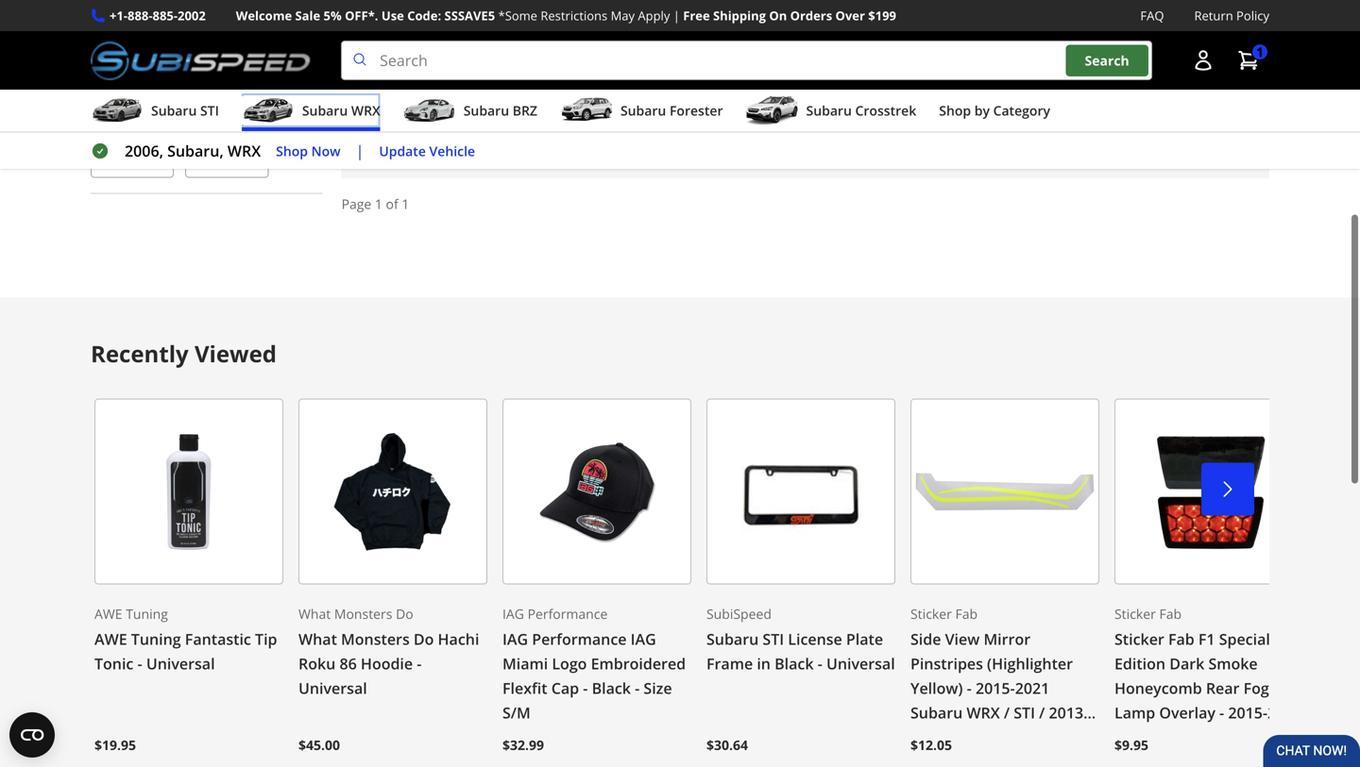 Task type: describe. For each thing, give the bounding box(es) containing it.
minimum slider
[[91, 83, 110, 102]]

1 what from the top
[[298, 606, 331, 624]]

on
[[769, 7, 787, 24]]

5%
[[324, 7, 342, 24]]

apply
[[638, 7, 670, 24]]

crosstrek inside "sticker fab side view mirror pinstripes (highlighter yellow) - 2015-2021 subaru wrx / sti / 2013- 2017 crosstrek"
[[949, 728, 1019, 748]]

smoke
[[1208, 654, 1258, 674]]

category
[[993, 102, 1050, 120]]

subaru brz button
[[403, 94, 537, 131]]

lamp
[[1115, 703, 1155, 723]]

wrx down the a subaru wrx thumbnail image
[[227, 141, 261, 161]]

shop by category button
[[939, 94, 1050, 131]]

2006, subaru, wrx
[[125, 141, 261, 161]]

subaru up oops! at top left
[[621, 102, 666, 120]]

size
[[644, 679, 672, 699]]

honeycomb
[[1115, 679, 1202, 699]]

oops!
[[608, 125, 649, 145]]

subispeed
[[706, 606, 772, 624]]

forester
[[670, 102, 723, 120]]

hachi
[[438, 629, 479, 650]]

mirror
[[984, 629, 1031, 650]]

tonic
[[94, 654, 134, 674]]

shop now
[[276, 142, 341, 160]]

fab for view
[[955, 606, 978, 624]]

may
[[611, 7, 635, 24]]

parts
[[678, 125, 714, 145]]

86
[[340, 654, 357, 674]]

1 vertical spatial performance
[[532, 629, 627, 650]]

$9.95
[[1115, 737, 1149, 755]]

sort by:
[[1073, 19, 1122, 37]]

faq link
[[1140, 6, 1164, 26]]

shop now link
[[276, 140, 341, 162]]

return policy
[[1194, 7, 1269, 24]]

vehicle!
[[950, 125, 1003, 145]]

price button
[[91, 43, 323, 72]]

to
[[451, 59, 465, 77]]

2015- inside "sticker fab side view mirror pinstripes (highlighter yellow) - 2015-2021 subaru wrx / sti / 2013- 2017 crosstrek"
[[976, 679, 1015, 699]]

2006,
[[125, 141, 163, 161]]

sticker fab sticker fab f1 special edition dark smoke honeycomb rear fog lamp overlay - 2015-2021 subaru wrx / sti / 2013- 2017 crosstrek
[[1115, 606, 1302, 768]]

sti inside "sticker fab side view mirror pinstripes (highlighter yellow) - 2015-2021 subaru wrx / sti / 2013- 2017 crosstrek"
[[1014, 703, 1035, 723]]

$32.99
[[502, 737, 544, 755]]

Min text field
[[91, 133, 174, 178]]

1 horizontal spatial 1
[[402, 195, 409, 213]]

0 vertical spatial tuning
[[126, 606, 168, 624]]

sfb15wrxmirpin-hy side view mirror pinstripes - 15+ wrx / sti / 13-17 crosstrek-highlighter yellow, image
[[911, 399, 1099, 585]]

universal inside subispeed subaru sti license plate frame in black - universal
[[826, 654, 895, 674]]

black inside subispeed subaru sti license plate frame in black - universal
[[775, 654, 814, 674]]

only compatible to my vehicle
[[342, 59, 537, 77]]

0 vertical spatial vehicle
[[491, 59, 537, 77]]

compatible
[[745, 125, 824, 145]]

1 button
[[1228, 42, 1269, 79]]

0 vertical spatial monsters
[[334, 606, 392, 624]]

wrx inside dropdown button
[[351, 102, 380, 120]]

overlay
[[1159, 703, 1215, 723]]

flexfit
[[502, 679, 547, 699]]

sti inside sticker fab sticker fab f1 special edition dark smoke honeycomb rear fog lamp overlay - 2015-2021 subaru wrx / sti / 2013- 2017 crosstrek
[[1218, 728, 1239, 748]]

only
[[342, 59, 371, 77]]

subaru forester button
[[560, 94, 723, 131]]

wrx inside "sticker fab side view mirror pinstripes (highlighter yellow) - 2015-2021 subaru wrx / sti / 2013- 2017 crosstrek"
[[967, 703, 1000, 723]]

universal inside what monsters do what monsters do hachi roku 86 hoodie - universal
[[298, 679, 367, 699]]

restrictions
[[541, 7, 608, 24]]

+1-
[[110, 7, 128, 24]]

0 vertical spatial |
[[673, 7, 680, 24]]

f1
[[1198, 629, 1215, 650]]

roku
[[298, 654, 336, 674]]

are
[[718, 125, 741, 145]]

orders
[[790, 7, 832, 24]]

Max text field
[[185, 133, 269, 178]]

in
[[757, 654, 771, 674]]

2002
[[178, 7, 206, 24]]

+1-888-885-2002
[[110, 7, 206, 24]]

shop for shop now
[[276, 142, 308, 160]]

wrx inside sticker fab sticker fab f1 special edition dark smoke honeycomb rear fog lamp overlay - 2015-2021 subaru wrx / sti / 2013- 2017 crosstrek
[[1171, 728, 1204, 748]]

0 horizontal spatial |
[[356, 141, 364, 161]]

sort
[[1073, 19, 1099, 37]]

fab for fab
[[1159, 606, 1182, 624]]

sssave5
[[444, 7, 495, 24]]

- right cap
[[583, 679, 588, 699]]

0 vertical spatial performance
[[528, 606, 608, 624]]

fantastic
[[185, 629, 251, 650]]

1 vertical spatial monsters
[[341, 629, 410, 650]]

2021 inside "sticker fab side view mirror pinstripes (highlighter yellow) - 2015-2021 subaru wrx / sti / 2013- 2017 crosstrek"
[[1015, 679, 1050, 699]]

sticker fab side view mirror pinstripes (highlighter yellow) - 2015-2021 subaru wrx / sti / 2013- 2017 crosstrek
[[911, 606, 1088, 748]]

sticker for side
[[911, 606, 952, 624]]

policy
[[1236, 7, 1269, 24]]

reset button
[[284, 130, 323, 175]]

0 results
[[342, 19, 397, 37]]

subaru inside sticker fab sticker fab f1 special edition dark smoke honeycomb rear fog lamp overlay - 2015-2021 subaru wrx / sti / 2013- 2017 crosstrek
[[1115, 728, 1167, 748]]

1 vertical spatial do
[[414, 629, 434, 650]]

dark
[[1169, 654, 1205, 674]]

2017 inside "sticker fab side view mirror pinstripes (highlighter yellow) - 2015-2021 subaru wrx / sti / 2013- 2017 crosstrek"
[[911, 728, 945, 748]]

rear
[[1206, 679, 1240, 699]]

embroidered
[[591, 654, 686, 674]]

compatible
[[375, 59, 448, 77]]

sti inside subispeed subaru sti license plate frame in black - universal
[[763, 629, 784, 650]]

crosstrek inside sticker fab sticker fab f1 special edition dark smoke honeycomb rear fog lamp overlay - 2015-2021 subaru wrx / sti / 2013- 2017 crosstrek
[[1153, 752, 1223, 768]]

- inside subispeed subaru sti license plate frame in black - universal
[[818, 654, 822, 674]]

my
[[468, 59, 487, 77]]

subaru sti button
[[91, 94, 219, 131]]

1 awe from the top
[[94, 606, 122, 624]]

shop by category
[[939, 102, 1050, 120]]

open widget image
[[9, 713, 55, 758]]

return policy link
[[1194, 6, 1269, 26]]

(highlighter
[[987, 654, 1073, 674]]

now
[[311, 142, 341, 160]]

viewed
[[195, 339, 277, 369]]

of
[[386, 195, 398, 213]]

$12.05
[[911, 737, 952, 755]]

888-
[[128, 7, 153, 24]]



Task type: locate. For each thing, give the bounding box(es) containing it.
over
[[835, 7, 865, 24]]

0 vertical spatial 2021
[[1015, 679, 1050, 699]]

logo
[[552, 654, 587, 674]]

subispeed subaru sti license plate frame in black - universal
[[706, 606, 895, 674]]

2015- inside sticker fab sticker fab f1 special edition dark smoke honeycomb rear fog lamp overlay - 2015-2021 subaru wrx / sti / 2013- 2017 crosstrek
[[1228, 703, 1268, 723]]

black inside iag performance iag performance iag miami logo embroidered flexfit cap - black - size s/m
[[592, 679, 631, 699]]

2013- down (highlighter
[[1049, 703, 1088, 723]]

0 vertical spatial crosstrek
[[855, 102, 916, 120]]

0 vertical spatial 2013-
[[1049, 703, 1088, 723]]

welcome
[[236, 7, 292, 24]]

/
[[1004, 703, 1010, 723], [1039, 703, 1045, 723], [1208, 728, 1214, 748], [1243, 728, 1249, 748]]

sti down rear at the bottom
[[1218, 728, 1239, 748]]

- right hoodie
[[417, 654, 422, 674]]

subaru wrx
[[302, 102, 380, 120]]

awe6510-17010 awe tuning fantastic tip tonic, image
[[94, 399, 283, 585]]

subaru left brz
[[464, 102, 509, 120]]

black right in
[[775, 654, 814, 674]]

recently viewed
[[91, 339, 277, 369]]

search
[[1085, 51, 1129, 69]]

1 vertical spatial 2015-
[[1228, 703, 1268, 723]]

crosstrek down overlay
[[1153, 752, 1223, 768]]

- left size
[[635, 679, 640, 699]]

0 horizontal spatial 2015-
[[976, 679, 1015, 699]]

sti down (highlighter
[[1014, 703, 1035, 723]]

| left free on the top of the page
[[673, 7, 680, 24]]

special
[[1219, 629, 1270, 650]]

2021 inside sticker fab sticker fab f1 special edition dark smoke honeycomb rear fog lamp overlay - 2015-2021 subaru wrx / sti / 2013- 2017 crosstrek
[[1268, 703, 1302, 723]]

885-
[[153, 7, 178, 24]]

1 vertical spatial what
[[298, 629, 337, 650]]

$199
[[868, 7, 896, 24]]

search button
[[1066, 45, 1148, 76]]

do up hoodie
[[396, 606, 413, 624]]

off*.
[[345, 7, 378, 24]]

a subaru crosstrek thumbnail image image
[[746, 96, 799, 125]]

subaru,
[[167, 141, 224, 161]]

brz
[[513, 102, 537, 120]]

pinstripes
[[911, 654, 983, 674]]

0 horizontal spatial universal
[[146, 654, 215, 674]]

a subaru wrx thumbnail image image
[[242, 96, 295, 125]]

2 horizontal spatial crosstrek
[[1153, 752, 1223, 768]]

2 horizontal spatial universal
[[826, 654, 895, 674]]

wrx down overlay
[[1171, 728, 1204, 748]]

shop left by on the top right of page
[[939, 102, 971, 120]]

- right yellow)
[[967, 679, 972, 699]]

fog
[[1244, 679, 1269, 699]]

2 horizontal spatial 1
[[1256, 43, 1264, 61]]

subispeed logo image
[[91, 41, 311, 80]]

miami
[[502, 654, 548, 674]]

*some
[[498, 7, 537, 24]]

shop
[[939, 102, 971, 120], [276, 142, 308, 160]]

subaru up for
[[806, 102, 852, 120]]

1 horizontal spatial 2015-
[[1228, 703, 1268, 723]]

results
[[353, 19, 397, 37]]

wrx down pinstripes
[[967, 703, 1000, 723]]

$45.00
[[298, 737, 340, 755]]

1 vertical spatial awe
[[94, 629, 127, 650]]

view
[[945, 629, 980, 650]]

subaru wrx button
[[242, 94, 380, 131]]

1 horizontal spatial |
[[673, 7, 680, 24]]

0
[[342, 19, 349, 37]]

0 horizontal spatial crosstrek
[[855, 102, 916, 120]]

subaru up frame at the bottom right of page
[[706, 629, 759, 650]]

for
[[828, 125, 848, 145]]

do
[[396, 606, 413, 624], [414, 629, 434, 650]]

0 horizontal spatial 2021
[[1015, 679, 1050, 699]]

0 horizontal spatial vehicle
[[429, 142, 475, 160]]

crosstrek down yellow)
[[949, 728, 1019, 748]]

subaru inside subispeed subaru sti license plate frame in black - universal
[[706, 629, 759, 650]]

sale
[[295, 7, 320, 24]]

- down rear at the bottom
[[1219, 703, 1224, 723]]

by:
[[1103, 19, 1122, 37]]

1 horizontal spatial black
[[775, 654, 814, 674]]

2017 inside sticker fab sticker fab f1 special edition dark smoke honeycomb rear fog lamp overlay - 2015-2021 subaru wrx / sti / 2013- 2017 crosstrek
[[1115, 752, 1149, 768]]

2021 down fog
[[1268, 703, 1302, 723]]

page
[[342, 195, 371, 213]]

universal down 86
[[298, 679, 367, 699]]

0 horizontal spatial shop
[[276, 142, 308, 160]]

subaru inside "sticker fab side view mirror pinstripes (highlighter yellow) - 2015-2021 subaru wrx / sti / 2013- 2017 crosstrek"
[[911, 703, 963, 723]]

0 vertical spatial do
[[396, 606, 413, 624]]

2013- down fog
[[1253, 728, 1292, 748]]

sticker inside "sticker fab side view mirror pinstripes (highlighter yellow) - 2015-2021 subaru wrx / sti / 2013- 2017 crosstrek"
[[911, 606, 952, 624]]

2013-
[[1049, 703, 1088, 723], [1253, 728, 1292, 748]]

awe tuning awe tuning fantastic tip tonic - universal
[[94, 606, 277, 674]]

a subaru forester thumbnail image image
[[560, 96, 613, 125]]

vehicle inside button
[[429, 142, 475, 160]]

2013- inside sticker fab sticker fab f1 special edition dark smoke honeycomb rear fog lamp overlay - 2015-2021 subaru wrx / sti / 2013- 2017 crosstrek
[[1253, 728, 1292, 748]]

0 vertical spatial black
[[775, 654, 814, 674]]

1 vertical spatial shop
[[276, 142, 308, 160]]

sfb15wrx-f1-dshc sticker fab f1 special edition dark smoke honeycomb rear fog lamp overlay - 2015-2020 wrx & sti / 2013-2017 crosstrek, image
[[1115, 399, 1303, 585]]

2017
[[911, 728, 945, 748], [1115, 752, 1149, 768]]

2 what from the top
[[298, 629, 337, 650]]

subaru up 2006, subaru, wrx
[[151, 102, 197, 120]]

iag miami logo hat - iagiag-app-2064sm, image
[[502, 399, 691, 585]]

sti
[[200, 102, 219, 120], [763, 629, 784, 650], [1014, 703, 1035, 723], [1218, 728, 1239, 748]]

shop inside dropdown button
[[939, 102, 971, 120]]

1 vertical spatial crosstrek
[[949, 728, 1019, 748]]

fab inside "sticker fab side view mirror pinstripes (highlighter yellow) - 2015-2021 subaru wrx / sti / 2013- 2017 crosstrek"
[[955, 606, 978, 624]]

vehicle right my
[[491, 59, 537, 77]]

universal
[[146, 654, 215, 674], [826, 654, 895, 674], [298, 679, 367, 699]]

return
[[1194, 7, 1233, 24]]

0 horizontal spatial 2013-
[[1049, 703, 1088, 723]]

- inside what monsters do what monsters do hachi roku 86 hoodie - universal
[[417, 654, 422, 674]]

subaru up now
[[302, 102, 348, 120]]

s/m
[[502, 703, 531, 723]]

1 vertical spatial 2013-
[[1253, 728, 1292, 748]]

0 vertical spatial shop
[[939, 102, 971, 120]]

shipping
[[713, 7, 766, 24]]

1 horizontal spatial crosstrek
[[949, 728, 1019, 748]]

subaru down the lamp
[[1115, 728, 1167, 748]]

1
[[1256, 43, 1264, 61], [375, 195, 382, 213], [402, 195, 409, 213]]

1 horizontal spatial universal
[[298, 679, 367, 699]]

edition
[[1115, 654, 1166, 674]]

black down embroidered
[[592, 679, 631, 699]]

0 vertical spatial 2017
[[911, 728, 945, 748]]

2015-
[[976, 679, 1015, 699], [1228, 703, 1268, 723]]

2021 down (highlighter
[[1015, 679, 1050, 699]]

- inside awe tuning awe tuning fantastic tip tonic - universal
[[137, 654, 142, 674]]

0 horizontal spatial 2017
[[911, 728, 945, 748]]

2017 down the lamp
[[1115, 752, 1149, 768]]

selected
[[888, 125, 946, 145]]

1 horizontal spatial 2021
[[1268, 703, 1302, 723]]

sti up in
[[763, 629, 784, 650]]

1 right of on the top of the page
[[402, 195, 409, 213]]

0 vertical spatial awe
[[94, 606, 122, 624]]

|
[[673, 7, 680, 24], [356, 141, 364, 161]]

picture of subaru sti license plate frame in black - universal image
[[706, 399, 895, 585]]

maximum slider
[[304, 83, 323, 102]]

universal down plate
[[826, 654, 895, 674]]

a subaru brz thumbnail image image
[[403, 96, 456, 125]]

sticker for sticker
[[1115, 606, 1156, 624]]

2013- inside "sticker fab side view mirror pinstripes (highlighter yellow) - 2015-2021 subaru wrx / sti / 2013- 2017 crosstrek"
[[1049, 703, 1088, 723]]

| right now
[[356, 141, 364, 161]]

0 horizontal spatial black
[[592, 679, 631, 699]]

use
[[381, 7, 404, 24]]

1 horizontal spatial 2013-
[[1253, 728, 1292, 748]]

wrx down only
[[351, 102, 380, 120]]

0 vertical spatial what
[[298, 606, 331, 624]]

shop for shop by category
[[939, 102, 971, 120]]

fab
[[955, 606, 978, 624], [1159, 606, 1182, 624], [1168, 629, 1195, 650]]

2 awe from the top
[[94, 629, 127, 650]]

what
[[298, 606, 331, 624], [298, 629, 337, 650]]

1 vertical spatial tuning
[[131, 629, 181, 650]]

faq
[[1140, 7, 1164, 24]]

subaru
[[151, 102, 197, 120], [302, 102, 348, 120], [464, 102, 509, 120], [621, 102, 666, 120], [806, 102, 852, 120], [706, 629, 759, 650], [911, 703, 963, 723], [1115, 728, 1167, 748]]

sti inside dropdown button
[[200, 102, 219, 120]]

crosstrek inside dropdown button
[[855, 102, 916, 120]]

1 horizontal spatial shop
[[939, 102, 971, 120]]

- inside "sticker fab side view mirror pinstripes (highlighter yellow) - 2015-2021 subaru wrx / sti / 2013- 2017 crosstrek"
[[967, 679, 972, 699]]

0 vertical spatial 2015-
[[976, 679, 1015, 699]]

0 horizontal spatial 1
[[375, 195, 382, 213]]

max
[[185, 113, 212, 130]]

+1-888-885-2002 link
[[110, 6, 206, 26]]

1 left of on the top of the page
[[375, 195, 382, 213]]

1 vertical spatial black
[[592, 679, 631, 699]]

a subaru sti thumbnail image image
[[91, 96, 144, 125]]

1 down policy
[[1256, 43, 1264, 61]]

2 vertical spatial crosstrek
[[1153, 752, 1223, 768]]

2015- down (highlighter
[[976, 679, 1015, 699]]

welcome sale 5% off*. use code: sssave5 *some restrictions may apply | free shipping on orders over $199
[[236, 7, 896, 24]]

monsters up 86
[[334, 606, 392, 624]]

monsters up hoodie
[[341, 629, 410, 650]]

your
[[852, 125, 884, 145]]

search input field
[[341, 41, 1152, 80]]

price
[[91, 49, 124, 66]]

oops! no parts are compatible for your selected vehicle!
[[608, 125, 1003, 145]]

reset
[[284, 142, 323, 162]]

- down 'license'
[[818, 654, 822, 674]]

subaru forester
[[621, 102, 723, 120]]

1 horizontal spatial vehicle
[[491, 59, 537, 77]]

1 vertical spatial vehicle
[[429, 142, 475, 160]]

1 vertical spatial 2017
[[1115, 752, 1149, 768]]

wmdwmd86   -   what monsters do hachi roku 86 hoodie, image
[[298, 399, 487, 585]]

shop left now
[[276, 142, 308, 160]]

plate
[[846, 629, 883, 650]]

license
[[788, 629, 842, 650]]

1 vertical spatial |
[[356, 141, 364, 161]]

sti up subaru,
[[200, 102, 219, 120]]

subaru crosstrek button
[[746, 94, 916, 131]]

1 inside button
[[1256, 43, 1264, 61]]

- right 'tonic'
[[137, 654, 142, 674]]

2017 down yellow)
[[911, 728, 945, 748]]

2015- down fog
[[1228, 703, 1268, 723]]

free
[[683, 7, 710, 24]]

vehicle down subaru brz dropdown button
[[429, 142, 475, 160]]

update
[[379, 142, 426, 160]]

1 vertical spatial 2021
[[1268, 703, 1302, 723]]

page 1 of 1
[[342, 195, 409, 213]]

iag performance iag performance iag miami logo embroidered flexfit cap - black - size s/m
[[502, 606, 686, 723]]

crosstrek up your
[[855, 102, 916, 120]]

black
[[775, 654, 814, 674], [592, 679, 631, 699]]

monsters
[[334, 606, 392, 624], [341, 629, 410, 650]]

$19.95
[[94, 737, 136, 755]]

- inside sticker fab sticker fab f1 special edition dark smoke honeycomb rear fog lamp overlay - 2015-2021 subaru wrx / sti / 2013- 2017 crosstrek
[[1219, 703, 1224, 723]]

subaru down yellow)
[[911, 703, 963, 723]]

button image
[[1192, 49, 1215, 72]]

vehicle
[[491, 59, 537, 77], [429, 142, 475, 160]]

1 horizontal spatial 2017
[[1115, 752, 1149, 768]]

do left hachi
[[414, 629, 434, 650]]

universal down fantastic
[[146, 654, 215, 674]]

awe
[[94, 606, 122, 624], [94, 629, 127, 650]]

hoodie
[[361, 654, 413, 674]]

universal inside awe tuning awe tuning fantastic tip tonic - universal
[[146, 654, 215, 674]]

update vehicle button
[[379, 140, 475, 162]]



Task type: vqa. For each thing, say whether or not it's contained in the screenshot.
Black to the right
yes



